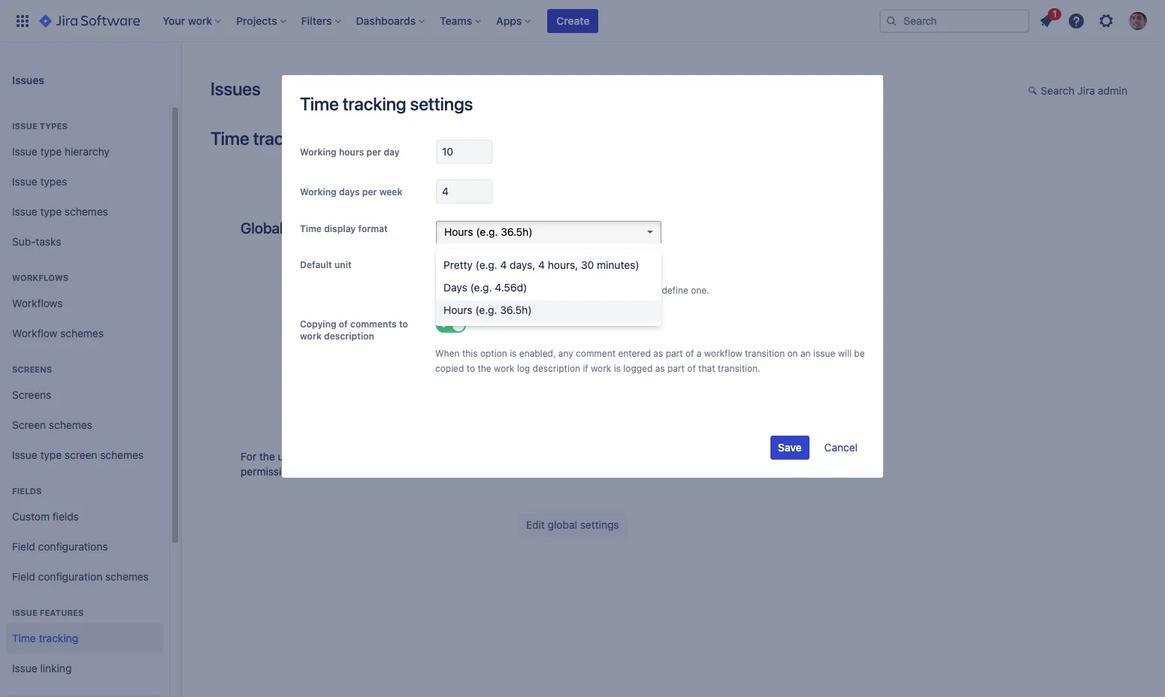 Task type: vqa. For each thing, say whether or not it's contained in the screenshot.
Collapse Recent projects "icon"
no



Task type: describe. For each thing, give the bounding box(es) containing it.
issue for issue features
[[12, 608, 38, 618]]

sub-tasks link
[[6, 227, 163, 257]]

save
[[778, 441, 802, 454]]

1 vertical spatial settings
[[377, 220, 430, 237]]

to inside when this option is enabled, any comment entered as part of a workflow transition on an issue will be copied to the work log description if work is logged as part of that transition.
[[467, 363, 475, 374]]

when this option is enabled, any comment entered as part of a workflow transition on an issue will be copied to the work log description if work is logged as part of that transition.
[[435, 348, 865, 374]]

Search field
[[880, 9, 1030, 33]]

screen
[[12, 419, 46, 431]]

days for time tracking settings
[[339, 186, 360, 198]]

2 permission from the left
[[368, 465, 421, 478]]

workflow
[[704, 348, 743, 359]]

enabled,
[[519, 348, 556, 359]]

description inside the copying of comments to work description
[[324, 331, 374, 342]]

screen
[[65, 449, 97, 461]]

fields group
[[6, 471, 163, 597]]

search
[[1041, 84, 1075, 97]]

description inside when this option is enabled, any comment entered as part of a workflow transition on an issue will be copied to the work log description if work is logged as part of that transition.
[[533, 363, 581, 374]]

default unit
[[300, 259, 352, 271]]

if
[[583, 363, 589, 374]]

display for global time tracking settings
[[435, 340, 469, 353]]

edit global settings button
[[519, 514, 627, 538]]

of inside the copying of comments to work description
[[339, 319, 348, 330]]

schemes inside issue type screen schemes link
[[100, 449, 144, 461]]

the right for
[[259, 450, 275, 463]]

issue for issue type schemes
[[12, 205, 37, 218]]

this for option
[[462, 348, 478, 359]]

logged
[[624, 363, 653, 374]]

0 horizontal spatial issues
[[12, 73, 44, 86]]

1 vertical spatial 36.5h)
[[500, 304, 532, 317]]

scheme
[[424, 465, 462, 478]]

issue type screen schemes
[[12, 449, 144, 461]]

any for enabled,
[[559, 348, 574, 359]]

issue type screen schemes link
[[6, 441, 163, 471]]

create
[[557, 14, 590, 27]]

the right in
[[308, 465, 324, 478]]

cancel
[[825, 441, 858, 454]]

tracking inside dialog
[[343, 93, 406, 114]]

global time tracking settings
[[241, 220, 430, 237]]

.
[[462, 465, 465, 478]]

for inside time tracking settings dialog
[[512, 285, 524, 296]]

4 up 4.56d)
[[500, 259, 507, 271]]

time display format for global time tracking settings
[[408, 340, 504, 353]]

admin
[[1098, 84, 1128, 97]]

input
[[544, 285, 566, 296]]

fields
[[52, 510, 79, 523]]

entered
[[618, 348, 651, 359]]

global
[[241, 220, 283, 237]]

edit global settings
[[526, 519, 619, 532]]

issue linking
[[12, 662, 72, 675]]

be inside when this option is enabled, any comment entered as part of a workflow transition on an issue will be copied to the work log description if work is logged as part of that transition.
[[854, 348, 865, 359]]

configuration
[[38, 570, 102, 583]]

for the users you wish to be able to log work on issues, ensure that they have the permission in the relevant permission scheme .
[[241, 450, 638, 478]]

time tracking settings
[[300, 93, 473, 114]]

edit
[[526, 519, 545, 532]]

minute link
[[436, 257, 511, 280]]

issue types link
[[6, 167, 163, 197]]

work right if
[[591, 363, 612, 374]]

default for global time tracking settings
[[365, 370, 400, 383]]

to right wish
[[353, 450, 362, 463]]

issue types
[[12, 175, 67, 188]]

0 vertical spatial minutes)
[[597, 259, 640, 271]]

transition.
[[718, 363, 761, 374]]

0 vertical spatial days,
[[510, 259, 536, 271]]

have
[[594, 450, 616, 463]]

cancel button
[[817, 436, 866, 460]]

screens for "screens" group
[[12, 365, 52, 374]]

an
[[801, 348, 811, 359]]

types
[[40, 175, 67, 188]]

1 vertical spatial pretty (e.g. 4 days, 4 hours, 30 minutes)
[[519, 340, 729, 353]]

create button
[[548, 9, 599, 33]]

will
[[838, 348, 852, 359]]

sub-tasks
[[12, 235, 61, 248]]

field configuration schemes link
[[6, 562, 163, 593]]

1 horizontal spatial issues
[[211, 78, 261, 99]]

field configurations link
[[6, 532, 163, 562]]

5
[[519, 310, 526, 323]]

issue types group
[[6, 105, 163, 262]]

0 vertical spatial hours,
[[548, 259, 578, 271]]

1 vertical spatial minute
[[519, 370, 555, 383]]

working hours per day for global time tracking settings
[[394, 280, 504, 293]]

on inside when this option is enabled, any comment entered as part of a workflow transition on an issue will be copied to the work log description if work is logged as part of that transition.
[[788, 348, 798, 359]]

issue for issue type screen schemes
[[12, 449, 37, 461]]

time tracking provider
[[395, 171, 504, 184]]

you
[[307, 450, 325, 463]]

for
[[241, 450, 257, 463]]

to inside the copying of comments to work description
[[399, 319, 408, 330]]

custom
[[12, 510, 50, 523]]

days for global time tracking settings
[[434, 310, 457, 323]]

log inside when this option is enabled, any comment entered as part of a workflow transition on an issue will be copied to the work log description if work is logged as part of that transition.
[[517, 363, 530, 374]]

screen schemes link
[[6, 411, 163, 441]]

able
[[380, 450, 401, 463]]

wish
[[328, 450, 350, 463]]

work inside for the users you wish to be able to log work on issues, ensure that they have the permission in the relevant permission scheme .
[[434, 450, 457, 463]]

permission scheme link
[[368, 465, 462, 478]]

1 vertical spatial minutes)
[[683, 340, 729, 353]]

1 vertical spatial hours
[[444, 304, 473, 317]]

working hours per day for time tracking settings
[[300, 147, 400, 158]]

schemes inside 'workflow schemes' link
[[60, 327, 104, 340]]

schemes inside screen schemes link
[[49, 419, 92, 431]]

sub-
[[12, 235, 36, 248]]

provider
[[464, 171, 504, 184]]

on inside for the users you wish to be able to log work on issues, ensure that they have the permission in the relevant permission scheme .
[[460, 450, 472, 463]]

week for time tracking settings
[[380, 186, 403, 198]]

workflows for workflows group
[[12, 273, 69, 283]]

type for screen
[[40, 449, 62, 461]]

ensure
[[512, 450, 545, 463]]

copied
[[435, 363, 464, 374]]

day for time tracking settings
[[384, 147, 400, 158]]

any for for
[[527, 285, 542, 296]]

issue features
[[12, 608, 84, 618]]

settings for edit global settings
[[580, 519, 619, 532]]

issue types
[[12, 121, 68, 131]]

minute inside time tracking settings dialog
[[444, 262, 478, 274]]

hours inside time tracking settings dialog
[[444, 226, 473, 238]]

custom fields link
[[6, 502, 163, 532]]

use this time unit for any input that doesn't explicitly define one.
[[435, 285, 710, 296]]

field configuration schemes
[[12, 570, 149, 583]]

issue linking link
[[6, 654, 163, 684]]

1
[[1053, 8, 1057, 19]]

doesn't
[[587, 285, 619, 296]]

1 vertical spatial hours (e.g. 36.5h)
[[444, 304, 532, 317]]

0 horizontal spatial pretty
[[444, 259, 473, 271]]

day for global time tracking settings
[[486, 280, 504, 293]]

type for schemes
[[40, 205, 62, 218]]

search image
[[886, 15, 898, 27]]

copying of comments to work description
[[300, 319, 408, 342]]

1 horizontal spatial pretty
[[519, 340, 551, 353]]

time tracking inside time tracking link
[[12, 632, 78, 645]]

that inside for the users you wish to be able to log work on issues, ensure that they have the permission in the relevant permission scheme .
[[547, 450, 567, 463]]

default for time tracking settings
[[300, 259, 332, 271]]

1 vertical spatial 30
[[666, 340, 680, 353]]

format for time tracking settings
[[358, 223, 388, 235]]

this for time
[[454, 285, 470, 296]]

custom fields
[[12, 510, 79, 523]]

schemes inside issue type schemes link
[[65, 205, 108, 218]]

working days per week for time tracking settings
[[300, 186, 403, 198]]

jira
[[1078, 84, 1095, 97]]

explicitly
[[622, 285, 659, 296]]

week for global time tracking settings
[[479, 310, 504, 323]]

1 vertical spatial for
[[424, 370, 437, 383]]

1 vertical spatial of
[[686, 348, 694, 359]]

define
[[662, 285, 689, 296]]

search jira admin
[[1041, 84, 1128, 97]]

(e.g. inside time tracking settings dialog
[[476, 226, 498, 238]]

workflow schemes
[[12, 327, 104, 340]]

per up global time tracking settings
[[362, 186, 377, 198]]

8
[[519, 280, 526, 293]]

0 horizontal spatial time
[[287, 220, 316, 237]]



Task type: locate. For each thing, give the bounding box(es) containing it.
transition
[[745, 348, 785, 359]]

create banner
[[0, 0, 1166, 42]]

day inside time tracking settings dialog
[[384, 147, 400, 158]]

working hours per day up copy comment to work description checkbox
[[394, 280, 504, 293]]

primary element
[[9, 0, 880, 42]]

display inside time tracking settings dialog
[[324, 223, 356, 235]]

2 type from the top
[[40, 205, 62, 218]]

1 vertical spatial any
[[559, 348, 574, 359]]

hours (e.g. 36.5h) inside hours (e.g. 36.5h) link
[[444, 226, 533, 238]]

permission down able
[[368, 465, 421, 478]]

option
[[480, 348, 507, 359]]

screens up screen
[[12, 388, 51, 401]]

hours, up logged at the bottom of page
[[631, 340, 664, 353]]

0 horizontal spatial hours,
[[548, 259, 578, 271]]

hours for time tracking settings
[[339, 147, 364, 158]]

0 vertical spatial time tracking
[[211, 128, 317, 149]]

screens link
[[6, 380, 163, 411]]

working hours per day
[[300, 147, 400, 158], [394, 280, 504, 293]]

1 vertical spatial as
[[655, 363, 665, 374]]

hours, up input
[[548, 259, 578, 271]]

0 vertical spatial part
[[666, 348, 683, 359]]

0 horizontal spatial days,
[[510, 259, 536, 271]]

1 horizontal spatial be
[[854, 348, 865, 359]]

week down time tracking provider
[[380, 186, 403, 198]]

any
[[527, 285, 542, 296], [559, 348, 574, 359]]

permission down for
[[241, 465, 294, 478]]

screens inside 'link'
[[12, 388, 51, 401]]

unit for global time tracking settings
[[403, 370, 421, 383]]

the right have
[[619, 450, 635, 463]]

on left an
[[788, 348, 798, 359]]

issue for issue types
[[12, 175, 37, 188]]

0 horizontal spatial on
[[460, 450, 472, 463]]

1 horizontal spatial hours,
[[631, 340, 664, 353]]

4 up input
[[538, 259, 545, 271]]

0 vertical spatial settings
[[410, 93, 473, 114]]

search jira admin link
[[1021, 80, 1135, 104]]

issue left linking on the left of the page
[[12, 662, 37, 675]]

issue down screen
[[12, 449, 37, 461]]

0 horizontal spatial 30
[[581, 259, 594, 271]]

0 vertical spatial 36.5h)
[[501, 226, 533, 238]]

1 horizontal spatial time
[[440, 370, 461, 383]]

2 workflows from the top
[[12, 297, 63, 310]]

1 permission from the left
[[241, 465, 294, 478]]

issue features group
[[6, 593, 163, 689]]

schemes inside "field configuration schemes" link
[[105, 570, 149, 583]]

field inside "field configuration schemes" link
[[12, 570, 35, 583]]

settings inside edit global settings button
[[580, 519, 619, 532]]

1 horizontal spatial hours
[[437, 280, 465, 293]]

comment
[[576, 348, 616, 359]]

issue inside "link"
[[12, 145, 37, 158]]

time display format for time tracking settings
[[300, 223, 388, 235]]

0 horizontal spatial minutes)
[[597, 259, 640, 271]]

0 horizontal spatial is
[[510, 348, 517, 359]]

days up global time tracking settings
[[339, 186, 360, 198]]

working days per week down the use
[[391, 310, 504, 323]]

the inside when this option is enabled, any comment entered as part of a workflow transition on an issue will be copied to the work log description if work is logged as part of that transition.
[[478, 363, 492, 374]]

default down global time tracking settings
[[300, 259, 332, 271]]

1 screens from the top
[[12, 365, 52, 374]]

day left 8
[[486, 280, 504, 293]]

2 horizontal spatial that
[[699, 363, 715, 374]]

this right the use
[[454, 285, 470, 296]]

schemes down workflows link
[[60, 327, 104, 340]]

0 horizontal spatial any
[[527, 285, 542, 296]]

field inside "field configurations" link
[[12, 540, 35, 553]]

fields
[[12, 487, 42, 496]]

0 vertical spatial pretty
[[444, 259, 473, 271]]

type for hierarchy
[[40, 145, 62, 158]]

1 horizontal spatial unit
[[403, 370, 421, 383]]

settings
[[410, 93, 473, 114], [377, 220, 430, 237], [580, 519, 619, 532]]

30 left a
[[666, 340, 680, 353]]

issue type schemes
[[12, 205, 108, 218]]

this inside when this option is enabled, any comment entered as part of a workflow transition on an issue will be copied to the work log description if work is logged as part of that transition.
[[462, 348, 478, 359]]

1 horizontal spatial days
[[434, 310, 457, 323]]

types
[[40, 121, 68, 131]]

0 vertical spatial as
[[654, 348, 663, 359]]

part left a
[[666, 348, 683, 359]]

time inside dialog
[[473, 285, 491, 296]]

5 issue from the top
[[12, 449, 37, 461]]

issue down issue types
[[12, 145, 37, 158]]

Copy comment to work description checkbox
[[436, 318, 466, 333]]

days
[[339, 186, 360, 198], [434, 310, 457, 323]]

1 horizontal spatial is
[[614, 363, 621, 374]]

0 horizontal spatial hours
[[339, 147, 364, 158]]

type
[[40, 145, 62, 158], [40, 205, 62, 218], [40, 449, 62, 461]]

log up permission scheme link
[[416, 450, 431, 463]]

settings right global
[[580, 519, 619, 532]]

tracking inside issue features group
[[39, 632, 78, 645]]

0 vertical spatial log
[[517, 363, 530, 374]]

field for field configuration schemes
[[12, 570, 35, 583]]

on up .
[[460, 450, 472, 463]]

type left screen
[[40, 449, 62, 461]]

time tracking link
[[6, 624, 163, 654]]

None text field
[[436, 180, 493, 204]]

0 vertical spatial type
[[40, 145, 62, 158]]

that left they
[[547, 450, 567, 463]]

that down a
[[699, 363, 715, 374]]

none text field inside time tracking settings dialog
[[436, 180, 493, 204]]

screens group
[[6, 349, 163, 475]]

1 horizontal spatial 30
[[666, 340, 680, 353]]

format inside time tracking settings dialog
[[358, 223, 388, 235]]

per
[[367, 147, 381, 158], [362, 186, 377, 198], [467, 280, 484, 293], [460, 310, 476, 323]]

hours (e.g. 36.5h) link
[[436, 221, 662, 244]]

1 horizontal spatial minutes)
[[683, 340, 729, 353]]

0 horizontal spatial that
[[547, 450, 567, 463]]

3 type from the top
[[40, 449, 62, 461]]

1 vertical spatial days,
[[590, 340, 618, 353]]

time inside issue features group
[[12, 632, 36, 645]]

working days per week for global time tracking settings
[[391, 310, 504, 323]]

1 horizontal spatial default
[[365, 370, 400, 383]]

minutes)
[[597, 259, 640, 271], [683, 340, 729, 353]]

0 horizontal spatial day
[[384, 147, 400, 158]]

the down option
[[478, 363, 492, 374]]

hours
[[444, 226, 473, 238], [444, 304, 473, 317]]

week
[[380, 186, 403, 198], [479, 310, 504, 323]]

unit down global time tracking settings
[[335, 259, 352, 271]]

0 vertical spatial default
[[300, 259, 332, 271]]

be right will
[[854, 348, 865, 359]]

permission
[[241, 465, 294, 478], [368, 465, 421, 478]]

0 vertical spatial field
[[12, 540, 35, 553]]

0 vertical spatial that
[[568, 285, 585, 296]]

36.5h) down 4.56d)
[[500, 304, 532, 317]]

1 horizontal spatial log
[[517, 363, 530, 374]]

field down custom
[[12, 540, 35, 553]]

minutes) up transition.
[[683, 340, 729, 353]]

0 horizontal spatial be
[[365, 450, 377, 463]]

unit for time tracking settings
[[335, 259, 352, 271]]

of left a
[[686, 348, 694, 359]]

issue left types
[[12, 121, 38, 131]]

2 horizontal spatial unit
[[494, 285, 510, 296]]

0 vertical spatial pretty (e.g. 4 days, 4 hours, 30 minutes)
[[444, 259, 640, 271]]

hours up copy comment to work description checkbox
[[444, 304, 473, 317]]

tracking
[[343, 93, 406, 114], [253, 128, 317, 149], [421, 171, 461, 184], [319, 220, 374, 237], [464, 370, 504, 383], [39, 632, 78, 645]]

days down the use
[[434, 310, 457, 323]]

log inside for the users you wish to be able to log work on issues, ensure that they have the permission in the relevant permission scheme .
[[416, 450, 431, 463]]

7 issue from the top
[[12, 662, 37, 675]]

issue type schemes link
[[6, 197, 163, 227]]

part right logged at the bottom of page
[[668, 363, 685, 374]]

week inside time tracking settings dialog
[[380, 186, 403, 198]]

1 vertical spatial part
[[668, 363, 685, 374]]

jira software image
[[39, 12, 140, 30], [39, 12, 140, 30]]

issues
[[12, 73, 44, 86], [211, 78, 261, 99]]

workflows link
[[6, 289, 163, 319]]

pretty down the 5
[[519, 340, 551, 353]]

default inside time tracking settings dialog
[[300, 259, 332, 271]]

0 horizontal spatial time tracking
[[12, 632, 78, 645]]

time display format up default unit
[[300, 223, 388, 235]]

of left transition.
[[688, 363, 696, 374]]

is
[[510, 348, 517, 359], [614, 363, 621, 374]]

small image
[[1028, 85, 1040, 97]]

screens for screens 'link'
[[12, 388, 51, 401]]

0 horizontal spatial default
[[300, 259, 332, 271]]

0 vertical spatial of
[[339, 319, 348, 330]]

2 vertical spatial type
[[40, 449, 62, 461]]

hours
[[339, 147, 364, 158], [437, 280, 465, 293]]

hours for global time tracking settings
[[437, 280, 465, 293]]

6 issue from the top
[[12, 608, 38, 618]]

workflows down sub-tasks on the top of page
[[12, 273, 69, 283]]

1 vertical spatial format
[[472, 340, 504, 353]]

relevant
[[326, 465, 365, 478]]

1 workflows from the top
[[12, 273, 69, 283]]

be inside for the users you wish to be able to log work on issues, ensure that they have the permission in the relevant permission scheme .
[[365, 450, 377, 463]]

0 vertical spatial time
[[287, 220, 316, 237]]

1 horizontal spatial days,
[[590, 340, 618, 353]]

issue for issue linking
[[12, 662, 37, 675]]

display
[[324, 223, 356, 235], [435, 340, 469, 353]]

week down days (e.g. 4.56d)
[[479, 310, 504, 323]]

1 horizontal spatial permission
[[368, 465, 421, 478]]

days inside time tracking settings dialog
[[339, 186, 360, 198]]

settings inside time tracking settings dialog
[[410, 93, 473, 114]]

1 horizontal spatial that
[[568, 285, 585, 296]]

per down the time tracking settings
[[367, 147, 381, 158]]

0 horizontal spatial description
[[324, 331, 374, 342]]

time
[[287, 220, 316, 237], [473, 285, 491, 296], [440, 370, 461, 383]]

display up default unit
[[324, 223, 356, 235]]

for up the 5
[[512, 285, 524, 296]]

1 vertical spatial is
[[614, 363, 621, 374]]

1 type from the top
[[40, 145, 62, 158]]

0 vertical spatial is
[[510, 348, 517, 359]]

hours down the time tracking settings
[[339, 147, 364, 158]]

0 horizontal spatial for
[[424, 370, 437, 383]]

2 screens from the top
[[12, 388, 51, 401]]

days, up 8
[[510, 259, 536, 271]]

that
[[568, 285, 585, 296], [699, 363, 715, 374], [547, 450, 567, 463]]

issue left features
[[12, 608, 38, 618]]

pretty (e.g. 4 days, 4 hours, 30 minutes)
[[444, 259, 640, 271], [519, 340, 729, 353]]

field up issue features
[[12, 570, 35, 583]]

issue type hierarchy link
[[6, 137, 163, 167]]

issue for issue type hierarchy
[[12, 145, 37, 158]]

1 vertical spatial that
[[699, 363, 715, 374]]

1 vertical spatial unit
[[494, 285, 510, 296]]

working days per week inside time tracking settings dialog
[[300, 186, 403, 198]]

to up permission scheme link
[[404, 450, 413, 463]]

0 horizontal spatial minute
[[444, 262, 478, 274]]

type down types
[[40, 145, 62, 158]]

36.5h) inside time tracking settings dialog
[[501, 226, 533, 238]]

0 vertical spatial display
[[324, 223, 356, 235]]

hours up minute link
[[444, 226, 473, 238]]

type inside issue type screen schemes link
[[40, 449, 62, 461]]

this
[[454, 285, 470, 296], [462, 348, 478, 359]]

workflows for workflows link
[[12, 297, 63, 310]]

type up tasks
[[40, 205, 62, 218]]

(e.g.
[[476, 226, 498, 238], [476, 259, 498, 271], [470, 281, 492, 294], [476, 304, 497, 317], [554, 340, 578, 353]]

when
[[435, 348, 460, 359]]

tasks
[[36, 235, 61, 248]]

1 vertical spatial working days per week
[[391, 310, 504, 323]]

per right the use
[[467, 280, 484, 293]]

to
[[399, 319, 408, 330], [467, 363, 475, 374], [353, 450, 362, 463], [404, 450, 413, 463]]

workflows group
[[6, 257, 163, 353]]

is right option
[[510, 348, 517, 359]]

settings up time tracking provider
[[410, 93, 473, 114]]

0 horizontal spatial week
[[380, 186, 403, 198]]

unit
[[335, 259, 352, 271], [494, 285, 510, 296], [403, 370, 421, 383]]

issue attributes group
[[6, 684, 163, 698]]

0 vertical spatial days
[[339, 186, 360, 198]]

issue for issue types
[[12, 121, 38, 131]]

days (e.g. 4.56d)
[[444, 281, 527, 294]]

day down the time tracking settings
[[384, 147, 400, 158]]

time display format inside time tracking settings dialog
[[300, 223, 388, 235]]

time tracking settings dialog
[[282, 75, 884, 584]]

schemes right screen
[[100, 449, 144, 461]]

issue inside "screens" group
[[12, 449, 37, 461]]

4 issue from the top
[[12, 205, 37, 218]]

description down comments
[[324, 331, 374, 342]]

as right entered
[[654, 348, 663, 359]]

0 vertical spatial hours
[[339, 147, 364, 158]]

a
[[697, 348, 702, 359]]

1 vertical spatial week
[[479, 310, 504, 323]]

working hours per day inside time tracking settings dialog
[[300, 147, 400, 158]]

format
[[358, 223, 388, 235], [472, 340, 504, 353]]

pretty up days
[[444, 259, 473, 271]]

30
[[581, 259, 594, 271], [666, 340, 680, 353]]

to right the copied
[[467, 363, 475, 374]]

1 horizontal spatial time tracking
[[211, 128, 317, 149]]

days
[[444, 281, 468, 294]]

1 vertical spatial display
[[435, 340, 469, 353]]

any right 8
[[527, 285, 542, 296]]

minutes) up "doesn't"
[[597, 259, 640, 271]]

0 horizontal spatial time display format
[[300, 223, 388, 235]]

type inside issue type schemes link
[[40, 205, 62, 218]]

1 vertical spatial working hours per day
[[394, 280, 504, 293]]

0 vertical spatial hours (e.g. 36.5h)
[[444, 226, 533, 238]]

30 up use this time unit for any input that doesn't explicitly define one.
[[581, 259, 594, 271]]

1 horizontal spatial any
[[559, 348, 574, 359]]

0 vertical spatial day
[[384, 147, 400, 158]]

work down option
[[494, 363, 515, 374]]

3 issue from the top
[[12, 175, 37, 188]]

time display format down copy comment to work description checkbox
[[408, 340, 504, 353]]

work up scheme at the bottom left of the page
[[434, 450, 457, 463]]

unit left 8
[[494, 285, 510, 296]]

log down the "enabled,"
[[517, 363, 530, 374]]

36.5h) up 8
[[501, 226, 533, 238]]

that right input
[[568, 285, 585, 296]]

none text field inside time tracking settings dialog
[[436, 140, 493, 164]]

one.
[[691, 285, 710, 296]]

per down days
[[460, 310, 476, 323]]

work
[[300, 331, 322, 342], [494, 363, 515, 374], [591, 363, 612, 374], [434, 450, 457, 463]]

as right logged at the bottom of page
[[655, 363, 665, 374]]

users
[[278, 450, 304, 463]]

2 field from the top
[[12, 570, 35, 583]]

field configurations
[[12, 540, 108, 553]]

1 vertical spatial log
[[416, 450, 431, 463]]

time right global
[[287, 220, 316, 237]]

field for field configurations
[[12, 540, 35, 553]]

in
[[297, 465, 305, 478]]

2 vertical spatial unit
[[403, 370, 421, 383]]

working days per week
[[300, 186, 403, 198], [391, 310, 504, 323]]

1 field from the top
[[12, 540, 35, 553]]

issue type hierarchy
[[12, 145, 110, 158]]

None text field
[[436, 140, 493, 164]]

4 up logged at the bottom of page
[[621, 340, 628, 353]]

0 vertical spatial description
[[324, 331, 374, 342]]

2 issue from the top
[[12, 145, 37, 158]]

hours inside time tracking settings dialog
[[339, 147, 364, 158]]

hours (e.g. 36.5h) up minute link
[[444, 226, 533, 238]]

2 vertical spatial of
[[688, 363, 696, 374]]

schemes up the issue type screen schemes
[[49, 419, 92, 431]]

this right when
[[462, 348, 478, 359]]

pretty (e.g. 4 days, 4 hours, 30 minutes) up 8
[[444, 259, 640, 271]]

to right comments
[[399, 319, 408, 330]]

work down copying
[[300, 331, 322, 342]]

0 horizontal spatial permission
[[241, 465, 294, 478]]

comments
[[350, 319, 397, 330]]

1 issue from the top
[[12, 121, 38, 131]]

type inside issue type hierarchy "link"
[[40, 145, 62, 158]]

0 vertical spatial any
[[527, 285, 542, 296]]

for
[[512, 285, 524, 296], [424, 370, 437, 383]]

settings for time tracking settings
[[410, 93, 473, 114]]

issue
[[814, 348, 836, 359]]

minute
[[444, 262, 478, 274], [519, 370, 555, 383]]

use
[[435, 285, 452, 296]]

1 horizontal spatial for
[[512, 285, 524, 296]]

default down comments
[[365, 370, 400, 383]]

1 vertical spatial on
[[460, 450, 472, 463]]

0 vertical spatial minute
[[444, 262, 478, 274]]

copying
[[300, 319, 337, 330]]

1 vertical spatial screens
[[12, 388, 51, 401]]

is left logged at the bottom of page
[[614, 363, 621, 374]]

be left able
[[365, 450, 377, 463]]

display for time tracking settings
[[324, 223, 356, 235]]

2 vertical spatial that
[[547, 450, 567, 463]]

1 vertical spatial days
[[434, 310, 457, 323]]

pretty (e.g. 4 days, 4 hours, 30 minutes) up logged at the bottom of page
[[519, 340, 729, 353]]

time down when
[[440, 370, 461, 383]]

0 horizontal spatial log
[[416, 450, 431, 463]]

1 vertical spatial time tracking
[[12, 632, 78, 645]]

1 vertical spatial be
[[365, 450, 377, 463]]

1 horizontal spatial minute
[[519, 370, 555, 383]]

default unit for time tracking
[[365, 370, 504, 383]]

0 vertical spatial on
[[788, 348, 798, 359]]

0 vertical spatial working hours per day
[[300, 147, 400, 158]]

be
[[854, 348, 865, 359], [365, 450, 377, 463]]

0 horizontal spatial display
[[324, 223, 356, 235]]

1 vertical spatial hours,
[[631, 340, 664, 353]]

screens down workflow
[[12, 365, 52, 374]]

hierarchy
[[65, 145, 110, 158]]

time display format
[[300, 223, 388, 235], [408, 340, 504, 353]]

4.56d)
[[495, 281, 527, 294]]

0 vertical spatial week
[[380, 186, 403, 198]]

features
[[40, 608, 84, 618]]

minute up days
[[444, 262, 478, 274]]

work inside the copying of comments to work description
[[300, 331, 322, 342]]

configurations
[[38, 540, 108, 553]]

unit left the copied
[[403, 370, 421, 383]]

linking
[[40, 662, 72, 675]]

save button
[[771, 436, 810, 460]]

hours,
[[548, 259, 578, 271], [631, 340, 664, 353]]

format for global time tracking settings
[[472, 340, 504, 353]]

0 vertical spatial format
[[358, 223, 388, 235]]

schemes down issue types link
[[65, 205, 108, 218]]

days, left entered
[[590, 340, 618, 353]]

that inside when this option is enabled, any comment entered as part of a workflow transition on an issue will be copied to the work log description if work is logged as part of that transition.
[[699, 363, 715, 374]]

any inside when this option is enabled, any comment entered as part of a workflow transition on an issue will be copied to the work log description if work is logged as part of that transition.
[[559, 348, 574, 359]]

display down copy comment to work description checkbox
[[435, 340, 469, 353]]

field
[[12, 540, 35, 553], [12, 570, 35, 583]]

4 up if
[[580, 340, 588, 353]]

2 vertical spatial settings
[[580, 519, 619, 532]]

for down when
[[424, 370, 437, 383]]



